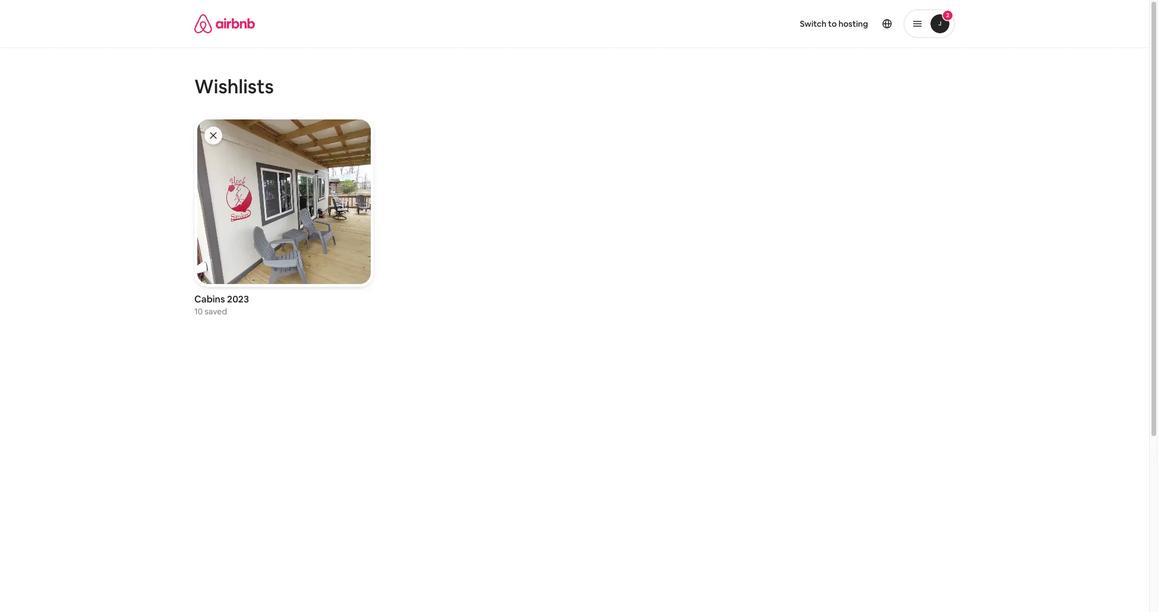 Task type: locate. For each thing, give the bounding box(es) containing it.
cabins
[[194, 293, 225, 306]]

hosting
[[839, 18, 868, 29]]

to
[[828, 18, 837, 29]]

wishlists
[[194, 74, 274, 99]]

10
[[194, 306, 203, 317]]

profile element
[[589, 0, 955, 48]]

2 button
[[904, 10, 955, 38]]

switch to hosting link
[[793, 11, 876, 36]]

switch
[[800, 18, 827, 29]]



Task type: vqa. For each thing, say whether or not it's contained in the screenshot.
Profile element
yes



Task type: describe. For each thing, give the bounding box(es) containing it.
saved
[[205, 306, 227, 317]]

2023
[[227, 293, 249, 306]]

switch to hosting
[[800, 18, 868, 29]]

2
[[946, 11, 950, 19]]

cabins 2023 10 saved
[[194, 293, 249, 317]]



